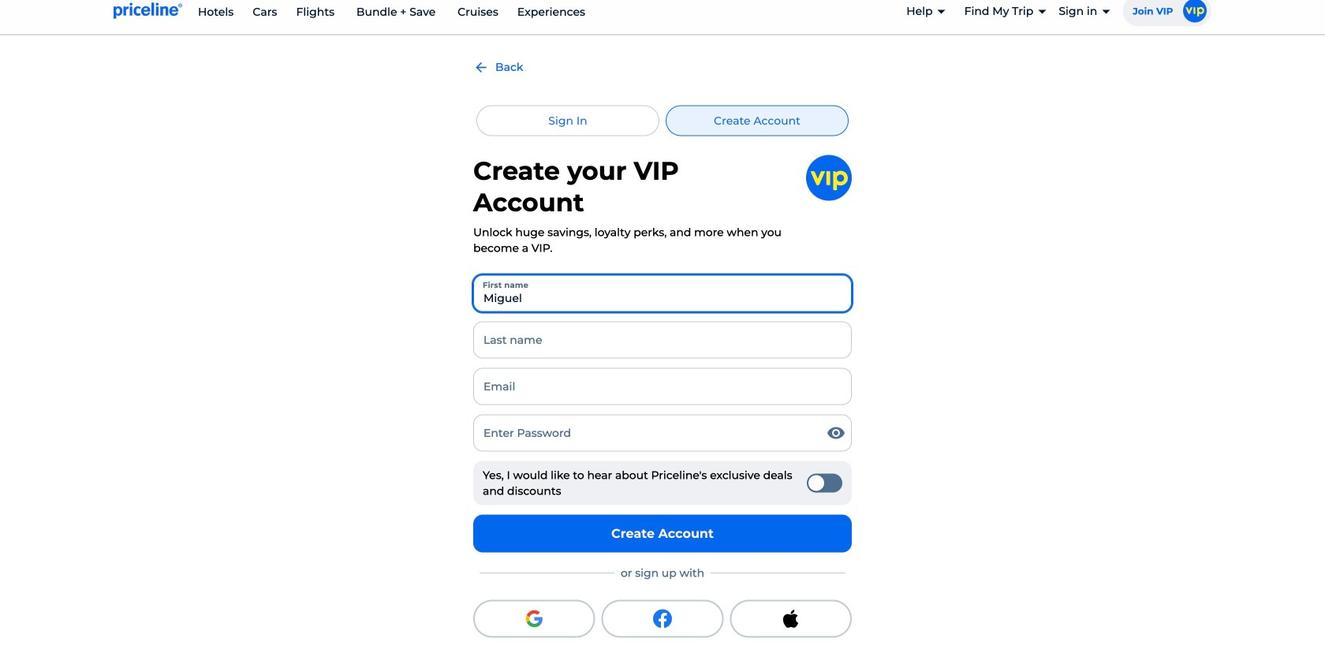 Task type: describe. For each thing, give the bounding box(es) containing it.
Enter Password password field
[[473, 414, 852, 451]]

Email text field
[[473, 368, 852, 405]]

priceline.com home image
[[114, 2, 182, 19]]

sign in with facebook image
[[653, 609, 672, 628]]



Task type: locate. For each thing, give the bounding box(es) containing it.
Last name text field
[[473, 321, 852, 358]]

sign in with google image
[[525, 609, 544, 628]]

vip badge icon image
[[1183, 0, 1207, 22]]

tab list
[[473, 105, 852, 136]]

sign in with apple image
[[781, 609, 800, 628]]

First name text field
[[473, 275, 852, 312]]

vip logo image
[[806, 155, 852, 201]]



Task type: vqa. For each thing, say whether or not it's contained in the screenshot.
field
no



